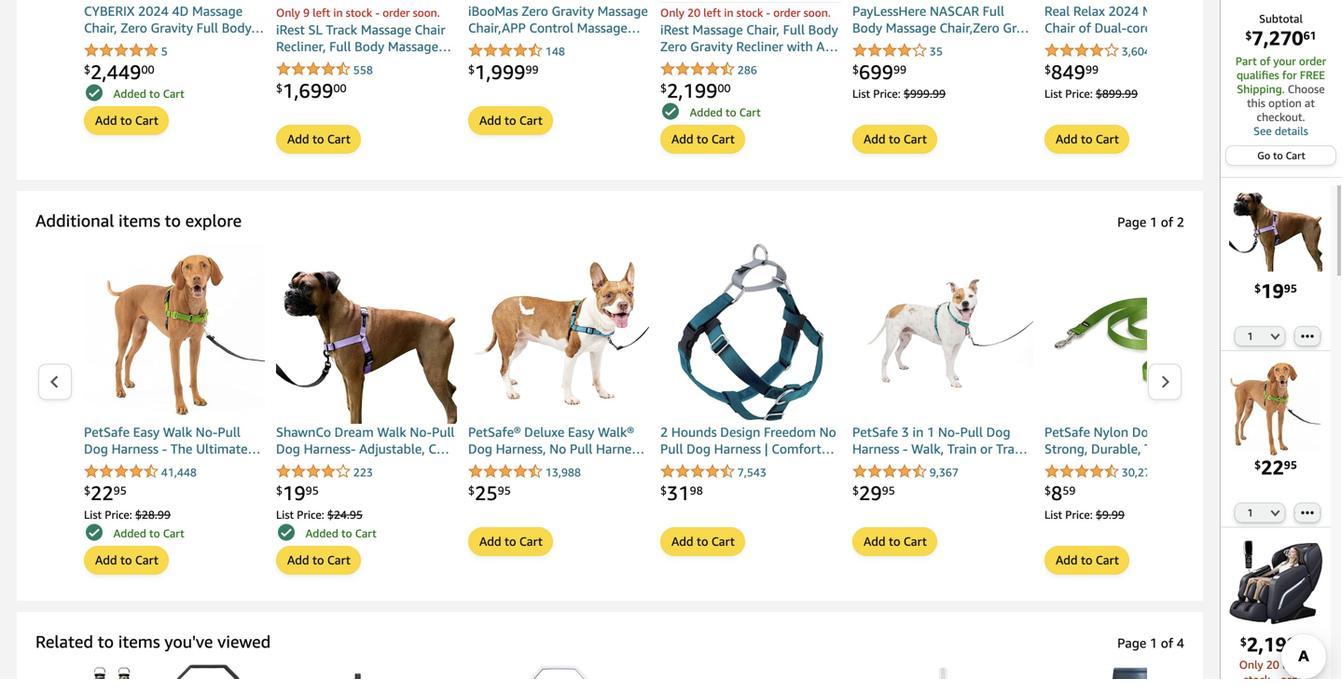 Task type: describe. For each thing, give the bounding box(es) containing it.
petsafe inside petsafe 3 in 1 no-pull dog harness - walk, train or tra…
[[852, 425, 898, 440]]

gravity inside the iboomas zero gravity massage chair,app control massage…
[[552, 3, 594, 19]]

286
[[737, 63, 757, 76]]

added to cart for petsafe easy walk no-pull dog harness - the ultimate…
[[113, 527, 184, 540]]

00 down the 286 "link"
[[718, 82, 731, 95]]

zero inside cyberix 2024 4d massage chair, zero gravity full body…
[[121, 20, 147, 36]]

price: for 849
[[1065, 87, 1093, 100]]

shipping.
[[1237, 83, 1285, 96]]

1 vertical spatial $ 2,199 00
[[1240, 633, 1311, 656]]

95 up list price: $28.99
[[113, 484, 127, 497]]

cart for add to cart submit associated with real relax 2024 massage chair of dual-core s track, f…
[[1096, 132, 1119, 146]]

easy inside petsafe® deluxe easy walk® dog harness, no pull harne…
[[568, 425, 594, 440]]

added to cart for shawnco dream walk no-pull dog harness- adjustable, c…
[[306, 527, 377, 540]]

95 down shawnco dream walk no-pull dog harness- adjustable, comfortable, easy to use pet halter to help stop pulling for small, medium and large dogs (icy lilac, m) image on the right top of the page
[[1284, 282, 1297, 295]]

$ inside $ 29 95
[[852, 484, 859, 497]]

add to cart for shawnco dream walk no-pull dog harness- adjustable, c…
[[287, 553, 351, 568]]

iboomas zero gravity massage chair,app control massage…
[[468, 3, 648, 36]]

add to cart for cyberix 2024 4d massage chair, zero gravity full body…
[[95, 113, 158, 128]]

add to cart for 2 hounds design freedom no pull dog harness | comfort…
[[671, 535, 735, 549]]

a…
[[816, 39, 838, 54]]

$ 25 95
[[468, 482, 511, 505]]

223
[[353, 466, 373, 479]]

list price: $899.99
[[1044, 87, 1138, 100]]

7,543
[[737, 466, 766, 479]]

stock for 1,699
[[346, 6, 372, 19]]

cyberix 2024 4d massage chair, zero gravity full body…
[[84, 3, 264, 36]]

add to cart submit for paylesshere nascar full body massage chair,zero gr…
[[853, 126, 936, 153]]

dual-
[[1094, 20, 1127, 36]]

dropdown image
[[1271, 333, 1280, 340]]

$ 849 99
[[1044, 60, 1099, 83]]

track,
[[1166, 20, 1201, 36]]

order inside part of your order qualifies for free shipping.
[[1299, 55, 1326, 68]]

$9.99
[[1096, 509, 1125, 522]]

shawnco dream walk no-pull dog harness- adjustable, c…
[[276, 425, 455, 457]]

chair, inside only 20 left in stock - order soon. irest massage chair, full body zero gravity recliner with a…
[[746, 22, 780, 37]]

- inside petsafe 3 in 1 no-pull dog harness - walk, train or tra…
[[903, 442, 908, 457]]

petsafe for 8
[[1044, 425, 1090, 440]]

added to cart for cyberix 2024 4d massage chair, zero gravity full body…
[[113, 87, 184, 100]]

added down the 286 "link"
[[690, 106, 723, 119]]

30,277 link
[[1044, 464, 1157, 481]]

page for related to items you've viewed
[[1117, 636, 1146, 651]]

$ 29 95
[[852, 482, 895, 505]]

dog inside petsafe 3 in 1 no-pull dog harness - walk, train or tra…
[[986, 425, 1010, 440]]

in for only 20 left in stock - order soon. irest massage chair, full body zero gravity recliner with a…
[[724, 6, 734, 19]]

list for 699
[[852, 87, 870, 100]]

1,699
[[283, 79, 333, 102]]

pull inside petsafe® deluxe easy walk® dog harness, no pull harne…
[[570, 442, 592, 457]]

cart for add to cart submit associated with petsafe nylon dog leash - strong, durable, traditional…
[[1096, 553, 1119, 568]]

subtotal
[[1259, 12, 1303, 25]]

additional
[[35, 211, 114, 231]]

harness for 31
[[714, 442, 761, 457]]

list price: $24.95
[[276, 509, 363, 522]]

irest massage chair, full body zero gravity recliner with ai voice control, sl track, bluetooth, yoga stretching, foot rollers, airbags, heating (black) image
[[1229, 540, 1323, 633]]

core
[[1127, 20, 1152, 36]]

free
[[1300, 69, 1325, 82]]

3,604 link
[[1044, 43, 1151, 60]]

chair inside real relax 2024 massage chair of dual-core s track, f…
[[1044, 20, 1075, 36]]

$ down petsafe easy walk no-pull dog harness - the ultimate harness to help stop pulling - take control &amp; teach better leash manners - helps prevent pets pulling on walks - medium, apple green/gray image
[[1254, 459, 1261, 472]]

soon. for 1,699
[[413, 6, 440, 19]]

alert image for 25
[[86, 524, 103, 541]]

full inside only 9 left in stock - order soon. irest sl track massage chair recliner, full body massage…
[[329, 39, 351, 54]]

page 1 of 2
[[1117, 214, 1184, 230]]

add to cart for petsafe nylon dog leash - strong, durable, traditional…
[[1056, 553, 1119, 568]]

real relax 2024 massage chair of dual-core s track, f…
[[1044, 3, 1223, 36]]

body inside only 20 left in stock - order soon. irest massage chair, full body zero gravity recliner with a…
[[808, 22, 838, 37]]

99 for 1,999
[[525, 63, 539, 76]]

cart for add to cart submit for petsafe® deluxe easy walk® dog harness, no pull harne…
[[519, 535, 543, 549]]

cart for add to cart submit corresponding to cyberix 2024 4d massage chair, zero gravity full body…
[[135, 113, 158, 128]]

added to cart down the 286 "link"
[[690, 106, 761, 119]]

add to cart submit for shawnco dream walk no-pull dog harness- adjustable, c…
[[277, 547, 360, 574]]

20 for only 20 left in stock - order soon. irest massage chair, full body zero gravity recliner with a…
[[687, 6, 700, 19]]

$ down shawnco dream walk no-pull dog harness- adjustable, comfortable, easy to use pet halter to help stop pulling for small, medium and large dogs (icy lilac, m) image on the right top of the page
[[1254, 282, 1261, 295]]

19 inside "list"
[[283, 482, 306, 505]]

see details link
[[1230, 124, 1332, 138]]

petsafe for 22
[[84, 425, 130, 440]]

walk for 22
[[163, 425, 192, 440]]

0 vertical spatial 19
[[1261, 279, 1284, 302]]

only 20 left in stock - order soon. irest massage chair, full body zero gravity recliner with a…
[[660, 6, 838, 54]]

train
[[947, 442, 977, 457]]

558 link
[[276, 61, 373, 78]]

massage inside only 20 left in stock - order soon. irest massage chair, full body zero gravity recliner with a…
[[692, 22, 743, 37]]

add for real relax 2024 massage chair of dual-core s track, f…
[[1056, 132, 1078, 146]]

additional items to explore
[[35, 211, 242, 231]]

$24.95
[[327, 509, 363, 522]]

c…
[[428, 442, 449, 457]]

stock for 2,199
[[736, 6, 763, 19]]

list containing 2,449
[[73, 0, 1341, 161]]

add for cyberix 2024 4d massage chair, zero gravity full body…
[[95, 113, 117, 128]]

add to cart submit for cyberix 2024 4d massage chair, zero gravity full body…
[[85, 107, 168, 134]]

control
[[529, 20, 573, 36]]

full inside only 20 left in stock - order soon. irest massage chair, full body zero gravity recliner with a…
[[783, 22, 805, 37]]

shawnco
[[276, 425, 331, 440]]

list price: $999.99
[[852, 87, 946, 100]]

left for 2,199
[[703, 6, 721, 19]]

5
[[161, 45, 168, 58]]

petsafe® deluxe easy walk® dog harness, no pull harne…
[[468, 425, 645, 457]]

nascar
[[930, 3, 979, 19]]

95 inside $ 29 95
[[882, 484, 895, 497]]

massage inside cyberix 2024 4d massage chair, zero gravity full body…
[[192, 3, 243, 19]]

$ inside subtotal $ 7,270 61
[[1245, 29, 1252, 42]]

1 inside petsafe 3 in 1 no-pull dog harness - walk, train or tra…
[[927, 425, 935, 440]]

35 link
[[852, 43, 943, 60]]

iboomas zero gravity massage chair,app control massage chair full body with back and calf heating,electric leg extension,sl t image
[[468, 0, 649, 3]]

tlinna 40oz stainless steel vacuum insulated tumbler with lid and straw for water, iced tea or coffee, smoothie and more (bla image
[[276, 665, 457, 680]]

harness-
[[304, 442, 356, 457]]

no- inside petsafe 3 in 1 no-pull dog harness - walk, train or tra…
[[938, 425, 960, 440]]

$ inside "$ 699 99"
[[852, 63, 859, 76]]

$ 19 95 inside "list"
[[276, 482, 319, 505]]

0 vertical spatial alert image
[[662, 103, 679, 120]]

petsafe easy walk no-pull dog harness - the ultimate harness to help stop pulling - take control & teach better leash manners image
[[84, 243, 265, 424]]

22 inside "list"
[[90, 482, 113, 505]]

your
[[1273, 55, 1296, 68]]

$ inside '$ 849 99'
[[1044, 63, 1051, 76]]

cyberix 2024 4d massage chair, zero gravity full body airbag massage,heating function,thai stretching recliner with longer sl image
[[84, 0, 265, 3]]

add to cart submit down the 286 "link"
[[661, 126, 744, 153]]

go to cart
[[1257, 150, 1305, 162]]

massage… inside the iboomas zero gravity massage chair,app control massage…
[[577, 20, 640, 36]]

59
[[1063, 484, 1076, 497]]

comfort…
[[772, 442, 834, 457]]

harne…
[[596, 442, 645, 457]]

3 list from the top
[[73, 665, 1341, 680]]

irest sl track massage chair recliner, full body massage… link
[[276, 21, 457, 58]]

$ 22 95 inside "list"
[[84, 482, 127, 505]]

$ 31 98
[[660, 482, 703, 505]]

stanley classic trigger-action travel mug | 16 oz image
[[1044, 665, 1225, 680]]

add to cart submit down $ 1,699 00
[[277, 126, 360, 153]]

13,988 link
[[468, 464, 581, 481]]

9,367
[[930, 466, 959, 479]]

7,270
[[1252, 26, 1303, 49]]

95 down petsafe easy walk no-pull dog harness - the ultimate harness to help stop pulling - take control &amp; teach better leash manners - helps prevent pets pulling on walks - medium, apple green/gray image
[[1284, 459, 1297, 472]]

price: for 22
[[105, 509, 132, 522]]

$ 1,699 00
[[276, 79, 346, 102]]

choose
[[1288, 83, 1325, 96]]

order for 2,199
[[773, 6, 801, 19]]

cart for paylesshere nascar full body massage chair,zero gr… add to cart submit
[[904, 132, 927, 146]]

$28.99
[[135, 509, 171, 522]]

add to cart submit for petsafe easy walk no-pull dog harness - the ultimate…
[[85, 547, 168, 574]]

$999.99
[[903, 87, 946, 100]]

choose this option at checkout. see details
[[1247, 83, 1325, 138]]

left inside only 20 left in stock - orde
[[1282, 659, 1300, 672]]

add to cart down the 286 "link"
[[671, 132, 735, 146]]

petsafe® deluxe easy walk® dog harness, no pull harness, stop pulling, great for walking and training, comfortable padding, f image
[[468, 243, 649, 424]]

petsafe 3 in 1 no-pull dog harness - walk, train or tra… link
[[852, 424, 1033, 461]]

add for petsafe easy walk no-pull dog harness - the ultimate…
[[95, 553, 117, 568]]

massage… inside only 9 left in stock - order soon. irest sl track massage chair recliner, full body massage…
[[388, 39, 451, 54]]

$ inside $ 25 95
[[468, 484, 475, 497]]

page 1 of 4
[[1117, 636, 1184, 651]]

real
[[1044, 3, 1070, 19]]

of inside part of your order qualifies for free shipping.
[[1260, 55, 1270, 68]]

only 9 left in stock - order soon. irest sl track massage chair recliner, full body massage…
[[276, 6, 451, 54]]

558
[[353, 63, 373, 76]]

$ inside '$ 8 59'
[[1044, 484, 1051, 497]]

soon. for 2,199
[[803, 6, 831, 19]]

alert image for 1,999
[[86, 84, 103, 101]]

tra…
[[996, 442, 1028, 457]]

add to cart submit for petsafe® deluxe easy walk® dog harness, no pull harne…
[[469, 529, 552, 556]]

13,988
[[545, 466, 581, 479]]

irest for 1,699
[[276, 22, 305, 37]]

real relax 2024 massage chair of dual-core s track, full body massage recliner of zero gravity with app control, black and gr image
[[1044, 0, 1225, 3]]

petsafe easy walk no-pull dog harness - the ultimate harness to help stop pulling - take control &amp; teach better leash manners - helps prevent pets pulling on walks - medium, apple green/gray image
[[1229, 363, 1323, 456]]

recliner
[[736, 39, 783, 54]]

zero inside only 20 left in stock - order soon. irest massage chair, full body zero gravity recliner with a…
[[660, 39, 687, 54]]

0 vertical spatial 2
[[1177, 214, 1184, 230]]

body inside paylesshere nascar full body massage chair,zero gr…
[[852, 20, 882, 36]]

4
[[1177, 636, 1184, 651]]

pull inside petsafe 3 in 1 no-pull dog harness - walk, train or tra…
[[960, 425, 983, 440]]

add to cart for petsafe® deluxe easy walk® dog harness, no pull harne…
[[479, 535, 543, 549]]

petsafe® deluxe easy walk® dog harness, no pull harne… link
[[468, 424, 649, 461]]

dog inside petsafe® deluxe easy walk® dog harness, no pull harne…
[[468, 442, 492, 457]]

chair inside only 9 left in stock - order soon. irest sl track massage chair recliner, full body massage…
[[415, 22, 445, 37]]

41,448
[[161, 466, 197, 479]]

$ 2,199 00 inside "list"
[[660, 79, 731, 102]]

added for shawnco dream walk no-pull dog harness- adjustable, c…
[[306, 527, 338, 540]]

f…
[[1204, 20, 1223, 36]]

chair,zero
[[940, 20, 999, 36]]

in for only 20 left in stock - orde
[[1303, 659, 1312, 672]]

$ up only 20 left in stock - orde
[[1240, 636, 1247, 649]]

paylesshere nascar full body massage chair,zero gr… link
[[852, 3, 1033, 40]]

1 vertical spatial items
[[118, 632, 160, 652]]

cart for add to cart submit for 2 hounds design freedom no pull dog harness | comfort…
[[711, 535, 735, 549]]

part of your order qualifies for free shipping.
[[1236, 55, 1326, 96]]

deluxe
[[524, 425, 564, 440]]

durable,
[[1091, 442, 1141, 457]]

add to cart submit for 2 hounds design freedom no pull dog harness | comfort…
[[661, 529, 744, 556]]

qualifies
[[1237, 69, 1279, 82]]



Task type: vqa. For each thing, say whether or not it's contained in the screenshot.
ShawnCo Dream Walk No-Pull Dog Harness- Adjustable, C… link
yes



Task type: locate. For each thing, give the bounding box(es) containing it.
no- for 19
[[410, 425, 432, 440]]

2 vertical spatial gravity
[[690, 39, 733, 54]]

3 99 from the left
[[1085, 63, 1099, 76]]

irest up the 286 "link"
[[660, 22, 689, 37]]

0 vertical spatial 22
[[1261, 456, 1284, 479]]

gravity down iboomas zero gravity massage chair,app control massage chair full body with back and calf heating,electric leg extension,sl t image
[[552, 3, 594, 19]]

petsafe nylon dog leash - strong, durable, traditional…
[[1044, 425, 1221, 457]]

0 horizontal spatial chair,
[[84, 20, 117, 36]]

petsafe inside petsafe easy walk no-pull dog harness - the ultimate…
[[84, 425, 130, 440]]

added to cart down $24.95
[[306, 527, 377, 540]]

$ 2,199 00
[[660, 79, 731, 102], [1240, 633, 1311, 656]]

dog inside shawnco dream walk no-pull dog harness- adjustable, c…
[[276, 442, 300, 457]]

$ up "list price: $24.95"
[[276, 484, 283, 497]]

chair
[[1044, 20, 1075, 36], [415, 22, 445, 37]]

0 vertical spatial $ 19 95
[[1254, 279, 1297, 302]]

alert image
[[662, 103, 679, 120], [278, 524, 295, 541]]

massage inside real relax 2024 massage chair of dual-core s track, f…
[[1142, 3, 1193, 19]]

pull inside shawnco dream walk no-pull dog harness- adjustable, c…
[[432, 425, 455, 440]]

95 down 223 link
[[306, 484, 319, 497]]

add down list price: $899.99 at the right top of page
[[1056, 132, 1078, 146]]

0 horizontal spatial no-
[[196, 425, 218, 440]]

dog inside "2 hounds design freedom no pull dog harness | comfort…"
[[686, 442, 711, 457]]

$ 8 59
[[1044, 482, 1076, 505]]

harness
[[111, 442, 158, 457], [714, 442, 761, 457], [852, 442, 899, 457]]

2 page from the top
[[1117, 636, 1146, 651]]

00
[[141, 63, 154, 76], [333, 82, 346, 95], [718, 82, 731, 95], [1298, 636, 1311, 649]]

add to cart for iboomas zero gravity massage chair,app control massage…
[[479, 113, 543, 128]]

only for 1,699
[[276, 6, 300, 19]]

add to cart down "list price: $9.99"
[[1056, 553, 1119, 568]]

massage up the body… at top left
[[192, 3, 243, 19]]

3,604
[[1122, 45, 1151, 58]]

full left the body… at top left
[[196, 20, 218, 36]]

list containing 22
[[73, 243, 1225, 583]]

petsafe 3 in 1 no-pull dog harness - walk, train or travel - helps prevent pets from pulling on walks - seatbelt loop doubles image
[[852, 243, 1033, 424]]

1 walk from the left
[[163, 425, 192, 440]]

20 inside only 20 left in stock - order soon. irest massage chair, full body zero gravity recliner with a…
[[687, 6, 700, 19]]

order
[[383, 6, 410, 19], [773, 6, 801, 19], [1299, 55, 1326, 68]]

add down $ 25 95
[[479, 535, 501, 549]]

add for paylesshere nascar full body massage chair,zero gr…
[[864, 132, 886, 146]]

5 link
[[84, 43, 168, 60]]

zero up '5' link
[[121, 20, 147, 36]]

in
[[333, 6, 343, 19], [724, 6, 734, 19], [913, 425, 924, 440], [1303, 659, 1312, 672]]

20 down irest massage chair, full body zero gravity recliner with ai voice control, sl track, bluetooth, yoga stretching, foot roller image
[[687, 6, 700, 19]]

3 harness from the left
[[852, 442, 899, 457]]

dog inside petsafe easy walk no-pull dog harness - the ultimate…
[[84, 442, 108, 457]]

61
[[1303, 29, 1316, 42]]

order inside only 20 left in stock - order soon. irest massage chair, full body zero gravity recliner with a…
[[773, 6, 801, 19]]

2 list from the top
[[73, 243, 1225, 583]]

2024 down cyberix 2024 4d massage chair, zero gravity full body airbag massage,heating function,thai stretching recliner with longer sl image
[[138, 3, 169, 19]]

order up irest sl track massage chair recliner, full body massage… link
[[383, 6, 410, 19]]

chair, inside cyberix 2024 4d massage chair, zero gravity full body…
[[84, 20, 117, 36]]

easy up 41,448 link
[[133, 425, 160, 440]]

1 horizontal spatial walk
[[377, 425, 406, 440]]

add to cart submit down $ 1,999 99 at the top
[[469, 107, 552, 134]]

alert image
[[86, 84, 103, 101], [86, 524, 103, 541]]

to
[[149, 87, 160, 100], [726, 106, 736, 119], [120, 113, 132, 128], [504, 113, 516, 128], [312, 132, 324, 146], [697, 132, 708, 146], [889, 132, 900, 146], [1081, 132, 1092, 146], [1273, 150, 1283, 162], [165, 211, 181, 231], [149, 527, 160, 540], [341, 527, 352, 540], [504, 535, 516, 549], [697, 535, 708, 549], [889, 535, 900, 549], [120, 553, 132, 568], [312, 553, 324, 568], [1081, 553, 1092, 568], [98, 632, 114, 652]]

- inside petsafe nylon dog leash - strong, durable, traditional…
[[1197, 425, 1202, 440]]

body inside only 9 left in stock - order soon. irest sl track massage chair recliner, full body massage…
[[354, 39, 384, 54]]

1 horizontal spatial harness
[[714, 442, 761, 457]]

- down 3
[[903, 442, 908, 457]]

body…
[[222, 20, 264, 36]]

pull
[[218, 425, 240, 440], [432, 425, 455, 440], [960, 425, 983, 440], [570, 442, 592, 457], [660, 442, 683, 457]]

no inside "2 hounds design freedom no pull dog harness | comfort…"
[[819, 425, 836, 440]]

stock down irest massage chair, full body zero gravity recliner with ai voice control, sl track, bluetooth, yoga stretching, foot roller image
[[736, 6, 763, 19]]

0 horizontal spatial 99
[[525, 63, 539, 76]]

1 list from the top
[[73, 0, 1341, 161]]

- inside only 20 left in stock - orde
[[1273, 674, 1278, 680]]

gravity up the 286 "link"
[[690, 39, 733, 54]]

only for 2,199
[[660, 6, 684, 19]]

- inside petsafe easy walk no-pull dog harness - the ultimate…
[[162, 442, 167, 457]]

add to cart for petsafe easy walk no-pull dog harness - the ultimate…
[[95, 553, 158, 568]]

no- up train
[[938, 425, 960, 440]]

0 vertical spatial page
[[1117, 214, 1146, 230]]

add for 2 hounds design freedom no pull dog harness | comfort…
[[671, 535, 693, 549]]

35
[[930, 45, 943, 58]]

for
[[1282, 69, 1297, 82]]

add to cart for paylesshere nascar full body massage chair,zero gr…
[[864, 132, 927, 146]]

body up 558
[[354, 39, 384, 54]]

irest for 2,199
[[660, 22, 689, 37]]

1 horizontal spatial only
[[660, 6, 684, 19]]

pull up train
[[960, 425, 983, 440]]

price:
[[873, 87, 901, 100], [1065, 87, 1093, 100], [105, 509, 132, 522], [297, 509, 324, 522], [1065, 509, 1093, 522]]

1 horizontal spatial no-
[[410, 425, 432, 440]]

shawnco dream walk no-pull dog harness- adjustable, comfortable, easy to use pet halter to help stop pulling for small, mediu image
[[276, 243, 457, 424]]

add to cart down list price: $28.99
[[95, 553, 158, 568]]

harness for 29
[[852, 442, 899, 457]]

148 link
[[468, 43, 565, 60]]

0 horizontal spatial $ 22 95
[[84, 482, 127, 505]]

2 no- from the left
[[410, 425, 432, 440]]

related
[[35, 632, 93, 652]]

iboomas zero gravity massage chair,app control massage… link
[[468, 3, 649, 40]]

2 vertical spatial list
[[73, 665, 1341, 680]]

$ 699 99
[[852, 60, 906, 83]]

2024 inside cyberix 2024 4d massage chair, zero gravity full body…
[[138, 3, 169, 19]]

no- up c… at the left of page
[[410, 425, 432, 440]]

checkout.
[[1257, 111, 1305, 124]]

gravity inside cyberix 2024 4d massage chair, zero gravity full body…
[[151, 20, 193, 36]]

harness up 9,367 "link"
[[852, 442, 899, 457]]

$ 2,449 00
[[84, 60, 154, 83]]

gravity down the '4d'
[[151, 20, 193, 36]]

order for 1,699
[[383, 6, 410, 19]]

add down $ 31 98
[[671, 535, 693, 549]]

0 horizontal spatial left
[[313, 6, 330, 19]]

soon. inside only 20 left in stock - order soon. irest massage chair, full body zero gravity recliner with a…
[[803, 6, 831, 19]]

price: for 8
[[1065, 509, 1093, 522]]

price: left $28.99
[[105, 509, 132, 522]]

0 horizontal spatial irest
[[276, 22, 305, 37]]

stock inside only 20 left in stock - orde
[[1244, 674, 1270, 680]]

ultimate…
[[196, 442, 261, 457]]

0 vertical spatial 20
[[687, 6, 700, 19]]

massage up 35 link
[[886, 20, 936, 36]]

dog inside petsafe nylon dog leash - strong, durable, traditional…
[[1132, 425, 1156, 440]]

1 vertical spatial no
[[549, 442, 566, 457]]

1 page from the top
[[1117, 214, 1146, 230]]

left inside only 9 left in stock - order soon. irest sl track massage chair recliner, full body massage…
[[313, 6, 330, 19]]

add down "list price: $9.99"
[[1056, 553, 1078, 568]]

petsafe left 3
[[852, 425, 898, 440]]

0 horizontal spatial harness
[[111, 442, 158, 457]]

699
[[859, 60, 893, 83]]

2 soon. from the left
[[803, 6, 831, 19]]

irest up recliner,
[[276, 22, 305, 37]]

1 harness from the left
[[111, 442, 158, 457]]

real relax 2024 massage chair of dual-core s track, f… link
[[1044, 3, 1225, 40]]

$ up list price: $899.99 at the right top of page
[[1044, 63, 1051, 76]]

1 vertical spatial alert image
[[278, 524, 295, 541]]

walk for 19
[[377, 425, 406, 440]]

in down irest massage chair, full body zero gravity recliner with ai voice control, sl track, bluetooth, yoga stretching, foot roller image
[[724, 6, 734, 19]]

0 horizontal spatial $ 2,199 00
[[660, 79, 731, 102]]

2 irest from the left
[[660, 22, 689, 37]]

rcvlauf 30 oz tumbler with handle flip straw leak proof tumbler 30 oz insulated coffee mug with handle 30 oz tie dye tumbler image
[[84, 665, 265, 680]]

petsafe nylon dog leash - strong, durable, traditional style leash with easy to use bolt snap - 1 in. x 6 ft., apple green image
[[1044, 243, 1225, 424]]

$ up list price: $28.99
[[84, 484, 90, 497]]

1 horizontal spatial no
[[819, 425, 836, 440]]

1 horizontal spatial 2024
[[1108, 3, 1139, 19]]

you've
[[164, 632, 213, 652]]

1 horizontal spatial 20
[[1266, 659, 1279, 672]]

add down list price: $999.99
[[864, 132, 886, 146]]

1 vertical spatial page
[[1117, 636, 1146, 651]]

price: for 19
[[297, 509, 324, 522]]

easy left walk®
[[568, 425, 594, 440]]

cart for petsafe easy walk no-pull dog harness - the ultimate… add to cart submit
[[135, 553, 158, 568]]

- down irest massage chair, full body zero gravity recliner with ai voice control, sl track, bluetooth, yoga stretching, foot rollers, airbags, heating (black) image on the bottom right of the page
[[1273, 674, 1278, 680]]

add to cart down $ 1,699 00
[[287, 132, 351, 146]]

dog down the shawnco
[[276, 442, 300, 457]]

$ down recliner,
[[276, 82, 283, 95]]

1 vertical spatial $ 19 95
[[276, 482, 319, 505]]

2 easy from the left
[[568, 425, 594, 440]]

add for petsafe nylon dog leash - strong, durable, traditional…
[[1056, 553, 1078, 568]]

add down $ 29 95 at right bottom
[[864, 535, 886, 549]]

previous image
[[49, 375, 60, 389]]

00 inside the $ 2,449 00
[[141, 63, 154, 76]]

1 horizontal spatial soon.
[[803, 6, 831, 19]]

massage inside only 9 left in stock - order soon. irest sl track massage chair recliner, full body massage…
[[361, 22, 411, 37]]

add for shawnco dream walk no-pull dog harness- adjustable, c…
[[287, 553, 309, 568]]

0 horizontal spatial no
[[549, 442, 566, 457]]

massage up the 286 "link"
[[692, 22, 743, 37]]

2 petsafe from the left
[[852, 425, 898, 440]]

pull inside "2 hounds design freedom no pull dog harness | comfort…"
[[660, 442, 683, 457]]

1 vertical spatial list
[[73, 243, 1225, 583]]

stock
[[346, 6, 372, 19], [736, 6, 763, 19], [1244, 674, 1270, 680]]

1 horizontal spatial 2
[[1177, 214, 1184, 230]]

harness,
[[496, 442, 546, 457]]

00 down 558 link
[[333, 82, 346, 95]]

0 vertical spatial gravity
[[552, 3, 594, 19]]

add to cart for petsafe 3 in 1 no-pull dog harness - walk, train or tra…
[[864, 535, 927, 549]]

details
[[1275, 124, 1308, 138]]

cart for shawnco dream walk no-pull dog harness- adjustable, c…'s add to cart submit
[[327, 553, 351, 568]]

0 horizontal spatial petsafe
[[84, 425, 130, 440]]

add to cart submit for real relax 2024 massage chair of dual-core s track, f…
[[1045, 126, 1128, 153]]

petsafe®
[[468, 425, 521, 440]]

order up free
[[1299, 55, 1326, 68]]

0 vertical spatial $ 22 95
[[1254, 456, 1297, 479]]

99 inside '$ 849 99'
[[1085, 63, 1099, 76]]

2 99 from the left
[[893, 63, 906, 76]]

2,199 down the 286 "link"
[[667, 79, 718, 102]]

list
[[73, 0, 1341, 161], [73, 243, 1225, 583], [73, 665, 1341, 680]]

2 inside "2 hounds design freedom no pull dog harness | comfort…"
[[660, 425, 668, 440]]

1 horizontal spatial irest
[[660, 22, 689, 37]]

1 vertical spatial alert image
[[86, 524, 103, 541]]

2 horizontal spatial no-
[[938, 425, 960, 440]]

dropdown image
[[1271, 510, 1280, 517]]

added for petsafe easy walk no-pull dog harness - the ultimate…
[[113, 527, 146, 540]]

0 horizontal spatial alert image
[[278, 524, 295, 541]]

only inside only 20 left in stock - order soon. irest massage chair, full body zero gravity recliner with a…
[[660, 6, 684, 19]]

irest inside only 20 left in stock - order soon. irest massage chair, full body zero gravity recliner with a…
[[660, 22, 689, 37]]

added down list price: $28.99
[[113, 527, 146, 540]]

massage inside the iboomas zero gravity massage chair,app control massage…
[[597, 3, 648, 19]]

walk®
[[598, 425, 634, 440]]

0 horizontal spatial 22
[[90, 482, 113, 505]]

cart for iboomas zero gravity massage chair,app control massage…'s add to cart submit
[[519, 113, 543, 128]]

1 horizontal spatial zero
[[522, 3, 548, 19]]

1 2024 from the left
[[138, 3, 169, 19]]

0 horizontal spatial gravity
[[151, 20, 193, 36]]

price: for 699
[[873, 87, 901, 100]]

zero
[[522, 3, 548, 19], [121, 20, 147, 36], [660, 39, 687, 54]]

$ inside the $ 2,449 00
[[84, 63, 90, 76]]

1 horizontal spatial left
[[703, 6, 721, 19]]

1 vertical spatial $ 22 95
[[84, 482, 127, 505]]

stock inside only 9 left in stock - order soon. irest sl track massage chair recliner, full body massage…
[[346, 6, 372, 19]]

0 horizontal spatial soon.
[[413, 6, 440, 19]]

2 horizontal spatial petsafe
[[1044, 425, 1090, 440]]

walk inside petsafe easy walk no-pull dog harness - the ultimate…
[[163, 425, 192, 440]]

only inside only 20 left in stock - orde
[[1239, 659, 1263, 672]]

left down irest massage chair, full body zero gravity recliner with ai voice control, sl track, bluetooth, yoga stretching, foot rollers, airbags, heating (black) image on the bottom right of the page
[[1282, 659, 1300, 672]]

1 horizontal spatial body
[[808, 22, 838, 37]]

- inside only 20 left in stock - order soon. irest massage chair, full body zero gravity recliner with a…
[[766, 6, 770, 19]]

30,277
[[1122, 466, 1157, 479]]

cart for add to cart submit under $ 1,699 00
[[327, 132, 351, 146]]

stock down irest massage chair, full body zero gravity recliner with ai voice control, sl track, bluetooth, yoga stretching, foot rollers, airbags, heating (black) image on the bottom right of the page
[[1244, 674, 1270, 680]]

stanley iceflow stainless steel tumbler with straw, vacuum insulated water bottle for home, office or car, reusable cup with image
[[468, 665, 649, 680]]

19
[[1261, 279, 1284, 302], [283, 482, 306, 505]]

1 no- from the left
[[196, 425, 218, 440]]

add to cart submit for petsafe 3 in 1 no-pull dog harness - walk, train or tra…
[[853, 529, 936, 556]]

hounds
[[671, 425, 717, 440]]

$ down the 286 "link"
[[660, 82, 667, 95]]

chair, up recliner
[[746, 22, 780, 37]]

walk inside shawnco dream walk no-pull dog harness- adjustable, c…
[[377, 425, 406, 440]]

1,999
[[475, 60, 525, 83]]

00 up only 20 left in stock - orde
[[1298, 636, 1311, 649]]

harness inside petsafe 3 in 1 no-pull dog harness - walk, train or tra…
[[852, 442, 899, 457]]

- inside only 9 left in stock - order soon. irest sl track massage chair recliner, full body massage…
[[375, 6, 380, 19]]

irest inside only 9 left in stock - order soon. irest sl track massage chair recliner, full body massage…
[[276, 22, 305, 37]]

2024 inside real relax 2024 massage chair of dual-core s track, f…
[[1108, 3, 1139, 19]]

0 vertical spatial list
[[73, 0, 1341, 161]]

0 vertical spatial 2,199
[[667, 79, 718, 102]]

99 inside "$ 699 99"
[[893, 63, 906, 76]]

1 horizontal spatial $ 22 95
[[1254, 456, 1297, 479]]

1 horizontal spatial stock
[[736, 6, 763, 19]]

in up track
[[333, 6, 343, 19]]

added to cart down the $ 2,449 00
[[113, 87, 184, 100]]

add for petsafe 3 in 1 no-pull dog harness - walk, train or tra…
[[864, 535, 886, 549]]

2 horizontal spatial only
[[1239, 659, 1263, 672]]

1 horizontal spatial $ 19 95
[[1254, 279, 1297, 302]]

full down track
[[329, 39, 351, 54]]

2024
[[138, 3, 169, 19], [1108, 3, 1139, 19]]

2 hounds design freedom no pull dog harness | comfortable control for easy walking | adjustable dog harness | small, medium & image
[[660, 243, 841, 424]]

2 hounds design freedom no pull dog harness | comfort… link
[[660, 424, 841, 461]]

20
[[687, 6, 700, 19], [1266, 659, 1279, 672]]

list for 8
[[1044, 509, 1062, 522]]

gravity inside only 20 left in stock - order soon. irest massage chair, full body zero gravity recliner with a…
[[690, 39, 733, 54]]

in for only 9 left in stock - order soon. irest sl track massage chair recliner, full body massage…
[[333, 6, 343, 19]]

1
[[1150, 214, 1157, 230], [1247, 330, 1253, 343], [927, 425, 935, 440], [1247, 507, 1253, 520], [1150, 636, 1157, 651]]

0 horizontal spatial 19
[[283, 482, 306, 505]]

petsafe easy walk no-pull dog harness - the ultimate…
[[84, 425, 261, 457]]

left for 1,699
[[313, 6, 330, 19]]

petsafe nylon dog leash - strong, durable, traditional… link
[[1044, 424, 1225, 461]]

2 alert image from the top
[[86, 524, 103, 541]]

1 horizontal spatial order
[[773, 6, 801, 19]]

only left 9 at top left
[[276, 6, 300, 19]]

1 horizontal spatial easy
[[568, 425, 594, 440]]

8
[[1051, 482, 1063, 505]]

pull inside petsafe easy walk no-pull dog harness - the ultimate…
[[218, 425, 240, 440]]

irest massage chair, full body zero gravity recliner with ai voice control, sl track, bluetooth, yoga stretching, foot roller image
[[660, 0, 841, 3]]

soon. up irest sl track massage chair recliner, full body massage… link
[[413, 6, 440, 19]]

2
[[1177, 214, 1184, 230], [660, 425, 668, 440]]

explore
[[185, 211, 242, 231]]

full inside paylesshere nascar full body massage chair,zero gr…
[[983, 3, 1004, 19]]

0 vertical spatial massage…
[[577, 20, 640, 36]]

only inside only 9 left in stock - order soon. irest sl track massage chair recliner, full body massage…
[[276, 6, 300, 19]]

1 petsafe from the left
[[84, 425, 130, 440]]

add down the 1,699
[[287, 132, 309, 146]]

add to cart for real relax 2024 massage chair of dual-core s track, f…
[[1056, 132, 1119, 146]]

next image
[[1160, 375, 1170, 389]]

add to cart submit down the $ 2,449 00
[[85, 107, 168, 134]]

add to cart down "list price: $24.95"
[[287, 553, 351, 568]]

price: left $24.95
[[297, 509, 324, 522]]

in inside petsafe 3 in 1 no-pull dog harness - walk, train or tra…
[[913, 425, 924, 440]]

add to cart down $ 25 95
[[479, 535, 543, 549]]

2 horizontal spatial body
[[852, 20, 882, 36]]

s
[[1155, 20, 1163, 36]]

alert image down list price: $28.99
[[86, 524, 103, 541]]

2 horizontal spatial left
[[1282, 659, 1300, 672]]

adjustable,
[[359, 442, 425, 457]]

add to cart submit for iboomas zero gravity massage chair,app control massage…
[[469, 107, 552, 134]]

design
[[720, 425, 760, 440]]

0 horizontal spatial order
[[383, 6, 410, 19]]

0 vertical spatial $ 2,199 00
[[660, 79, 731, 102]]

99 for 849
[[1085, 63, 1099, 76]]

95 inside $ 25 95
[[498, 484, 511, 497]]

$ left 59
[[1044, 484, 1051, 497]]

add to cart submit for petsafe nylon dog leash - strong, durable, traditional…
[[1045, 547, 1128, 574]]

this
[[1247, 97, 1265, 110]]

add
[[95, 113, 117, 128], [479, 113, 501, 128], [287, 132, 309, 146], [671, 132, 693, 146], [864, 132, 886, 146], [1056, 132, 1078, 146], [479, 535, 501, 549], [671, 535, 693, 549], [864, 535, 886, 549], [95, 553, 117, 568], [287, 553, 309, 568], [1056, 553, 1078, 568]]

shawnco dream walk no-pull dog harness- adjustable, comfortable, easy to use pet halter to help stop pulling for small, medium and large dogs (icy lilac, m) image
[[1229, 186, 1323, 279]]

2 harness from the left
[[714, 442, 761, 457]]

1 irest from the left
[[276, 22, 305, 37]]

0 horizontal spatial 2024
[[138, 3, 169, 19]]

cart for add to cart submit corresponding to petsafe 3 in 1 no-pull dog harness - walk, train or tra…
[[904, 535, 927, 549]]

add down list price: $28.99
[[95, 553, 117, 568]]

to inside go to cart link
[[1273, 150, 1283, 162]]

petsafe easy walk no-pull dog harness - the ultimate… link
[[84, 424, 265, 461]]

page for additional items to explore
[[1117, 214, 1146, 230]]

items right additional
[[118, 211, 160, 231]]

2 horizontal spatial stock
[[1244, 674, 1270, 680]]

of inside real relax 2024 massage chair of dual-core s track, f…
[[1079, 20, 1091, 36]]

no up comfort…
[[819, 425, 836, 440]]

0 vertical spatial no
[[819, 425, 836, 440]]

pull down hounds
[[660, 442, 683, 457]]

add for iboomas zero gravity massage chair,app control massage…
[[479, 113, 501, 128]]

full up the 'with'
[[783, 22, 805, 37]]

relax
[[1073, 3, 1105, 19]]

19 up dropdown icon
[[1261, 279, 1284, 302]]

0 horizontal spatial walk
[[163, 425, 192, 440]]

no inside petsafe® deluxe easy walk® dog harness, no pull harne…
[[549, 442, 566, 457]]

in down irest massage chair, full body zero gravity recliner with ai voice control, sl track, bluetooth, yoga stretching, foot rollers, airbags, heating (black) image on the bottom right of the page
[[1303, 659, 1312, 672]]

go
[[1257, 150, 1270, 162]]

1 horizontal spatial 99
[[893, 63, 906, 76]]

list down 699
[[852, 87, 870, 100]]

cyberix 2024 4d massage chair, zero gravity full body… link
[[84, 3, 265, 40]]

pull up 13,988
[[570, 442, 592, 457]]

20 for only 20 left in stock - orde
[[1266, 659, 1279, 672]]

0 horizontal spatial 20
[[687, 6, 700, 19]]

3 petsafe from the left
[[1044, 425, 1090, 440]]

part
[[1236, 55, 1257, 68]]

0 horizontal spatial chair
[[415, 22, 445, 37]]

harness up 41,448 link
[[111, 442, 158, 457]]

|
[[764, 442, 768, 457]]

no- inside petsafe easy walk no-pull dog harness - the ultimate…
[[196, 425, 218, 440]]

no down deluxe
[[549, 442, 566, 457]]

paylesshere nascar full body massage chair,zero gr…
[[852, 3, 1029, 36]]

0 vertical spatial zero
[[522, 3, 548, 19]]

9,367 link
[[852, 464, 959, 481]]

1 vertical spatial 19
[[283, 482, 306, 505]]

2 horizontal spatial zero
[[660, 39, 687, 54]]

paylesshere
[[852, 3, 926, 19]]

3 no- from the left
[[938, 425, 960, 440]]

add down the 2,449
[[95, 113, 117, 128]]

2 horizontal spatial order
[[1299, 55, 1326, 68]]

0 horizontal spatial easy
[[133, 425, 160, 440]]

harness inside petsafe easy walk no-pull dog harness - the ultimate…
[[111, 442, 158, 457]]

0 horizontal spatial stock
[[346, 6, 372, 19]]

0 horizontal spatial only
[[276, 6, 300, 19]]

in inside only 9 left in stock - order soon. irest sl track massage chair recliner, full body massage…
[[333, 6, 343, 19]]

Add to Cart submit
[[85, 107, 168, 134], [469, 107, 552, 134], [277, 126, 360, 153], [661, 126, 744, 153], [853, 126, 936, 153], [1045, 126, 1128, 153], [469, 529, 552, 556], [661, 529, 744, 556], [853, 529, 936, 556], [85, 547, 168, 574], [277, 547, 360, 574], [1045, 547, 1128, 574]]

$ inside $ 1,699 00
[[276, 82, 283, 95]]

1 soon. from the left
[[413, 6, 440, 19]]

0 horizontal spatial body
[[354, 39, 384, 54]]

iboomas
[[468, 3, 518, 19]]

286 link
[[660, 61, 757, 78]]

$ inside $ 1,999 99
[[468, 63, 475, 76]]

99 for 699
[[893, 63, 906, 76]]

0 vertical spatial alert image
[[86, 84, 103, 101]]

2 horizontal spatial 99
[[1085, 63, 1099, 76]]

1 99 from the left
[[525, 63, 539, 76]]

track
[[326, 22, 357, 37]]

massage…
[[577, 20, 640, 36], [388, 39, 451, 54]]

items
[[118, 211, 160, 231], [118, 632, 160, 652]]

add for petsafe® deluxe easy walk® dog harness, no pull harne…
[[479, 535, 501, 549]]

list price: $28.99
[[84, 509, 171, 522]]

$ inside $ 31 98
[[660, 484, 667, 497]]

$ 19 95 up "list price: $24.95"
[[276, 482, 319, 505]]

pull up ultimate…
[[218, 425, 240, 440]]

add down the 286 "link"
[[671, 132, 693, 146]]

cyberix
[[84, 3, 135, 19]]

99 down '3,604' link
[[1085, 63, 1099, 76]]

1 horizontal spatial gravity
[[552, 3, 594, 19]]

no- for 22
[[196, 425, 218, 440]]

20 down irest massage chair, full body zero gravity recliner with ai voice control, sl track, bluetooth, yoga stretching, foot rollers, airbags, heating (black) image on the bottom right of the page
[[1266, 659, 1279, 672]]

1 easy from the left
[[133, 425, 160, 440]]

add to cart down 98
[[671, 535, 735, 549]]

2 2024 from the left
[[1108, 3, 1139, 19]]

1 horizontal spatial alert image
[[662, 103, 679, 120]]

0 horizontal spatial 2
[[660, 425, 668, 440]]

strong,
[[1044, 442, 1088, 457]]

list for 849
[[1044, 87, 1062, 100]]

price: down 59
[[1065, 509, 1093, 522]]

1 horizontal spatial 22
[[1261, 456, 1284, 479]]

zero inside the iboomas zero gravity massage chair,app control massage…
[[522, 3, 548, 19]]

petsafe
[[84, 425, 130, 440], [852, 425, 898, 440], [1044, 425, 1090, 440]]

00 down '5' link
[[141, 63, 154, 76]]

223 link
[[276, 464, 373, 481]]

simpleasy 30 oz tumbler with flip straw - vacuum insulated stainless steel water bottle for home, office or car - reusable cu image
[[852, 665, 1033, 680]]

- down irest massage chair, full body zero gravity recliner with ai voice control, sl track, bluetooth, yoga stretching, foot roller image
[[766, 6, 770, 19]]

1 vertical spatial 2
[[660, 425, 668, 440]]

1 horizontal spatial massage…
[[577, 20, 640, 36]]

soon. inside only 9 left in stock - order soon. irest sl track massage chair recliner, full body massage…
[[413, 6, 440, 19]]

list price: $9.99
[[1044, 509, 1125, 522]]

1 horizontal spatial chair,
[[746, 22, 780, 37]]

2 hounds design freedom no pull dog harness | comfort…
[[660, 425, 836, 457]]

1 alert image from the top
[[86, 84, 103, 101]]

list for 19
[[276, 509, 294, 522]]

added for cyberix 2024 4d massage chair, zero gravity full body…
[[113, 87, 146, 100]]

walk up the
[[163, 425, 192, 440]]

easy inside petsafe easy walk no-pull dog harness - the ultimate…
[[133, 425, 160, 440]]

freedom
[[764, 425, 816, 440]]

1 vertical spatial gravity
[[151, 20, 193, 36]]

0 vertical spatial items
[[118, 211, 160, 231]]

95 down 13,988 link
[[498, 484, 511, 497]]

left down irest massage chair, full body zero gravity recliner with ai voice control, sl track, bluetooth, yoga stretching, foot roller image
[[703, 6, 721, 19]]

massage inside paylesshere nascar full body massage chair,zero gr…
[[886, 20, 936, 36]]

$ 1,999 99
[[468, 60, 539, 83]]

0 horizontal spatial zero
[[121, 20, 147, 36]]

full inside cyberix 2024 4d massage chair, zero gravity full body…
[[196, 20, 218, 36]]

1 vertical spatial zero
[[121, 20, 147, 36]]

1 vertical spatial 20
[[1266, 659, 1279, 672]]

1 horizontal spatial 19
[[1261, 279, 1284, 302]]

stock inside only 20 left in stock - order soon. irest massage chair, full body zero gravity recliner with a…
[[736, 6, 763, 19]]

1 horizontal spatial petsafe
[[852, 425, 898, 440]]

cart for add to cart submit below the 286 "link"
[[711, 132, 735, 146]]

petsafe inside petsafe nylon dog leash - strong, durable, traditional…
[[1044, 425, 1090, 440]]

only 20 left in stock - orde
[[1239, 659, 1312, 680]]

irest
[[276, 22, 305, 37], [660, 22, 689, 37]]

alert image down the 286 "link"
[[662, 103, 679, 120]]

page
[[1117, 214, 1146, 230], [1117, 636, 1146, 651]]

add to cart submit down $ 29 95 at right bottom
[[853, 529, 936, 556]]

or
[[980, 442, 993, 457]]

0 horizontal spatial $ 19 95
[[276, 482, 319, 505]]

petsafe 3 in 1 no-pull dog harness - walk, train or tra…
[[852, 425, 1028, 457]]

at
[[1305, 97, 1315, 110]]

2,199 inside "list"
[[667, 79, 718, 102]]

2 walk from the left
[[377, 425, 406, 440]]

paylesshere nascar full body massage chair,zero gravity electric shiatsu massage chair recliner with heat therapy foot roller image
[[852, 0, 1033, 3]]

add to cart submit down list price: $999.99
[[853, 126, 936, 153]]

0 horizontal spatial 2,199
[[667, 79, 718, 102]]

2 vertical spatial zero
[[660, 39, 687, 54]]

1 vertical spatial 2,199
[[1247, 633, 1298, 656]]

0 horizontal spatial massage…
[[388, 39, 451, 54]]

$ 22 95 up list price: $28.99
[[84, 482, 127, 505]]

add to cart down $ 1,999 99 at the top
[[479, 113, 543, 128]]

00 inside $ 1,699 00
[[333, 82, 346, 95]]

chair,
[[84, 20, 117, 36], [746, 22, 780, 37]]

subtotal $ 7,270 61
[[1245, 12, 1316, 49]]

list for 22
[[84, 509, 102, 522]]

no- inside shawnco dream walk no-pull dog harness- adjustable, c…
[[410, 425, 432, 440]]

1 horizontal spatial 2,199
[[1247, 633, 1298, 656]]

add to cart down the $ 2,449 00
[[95, 113, 158, 128]]

dog up or
[[986, 425, 1010, 440]]



